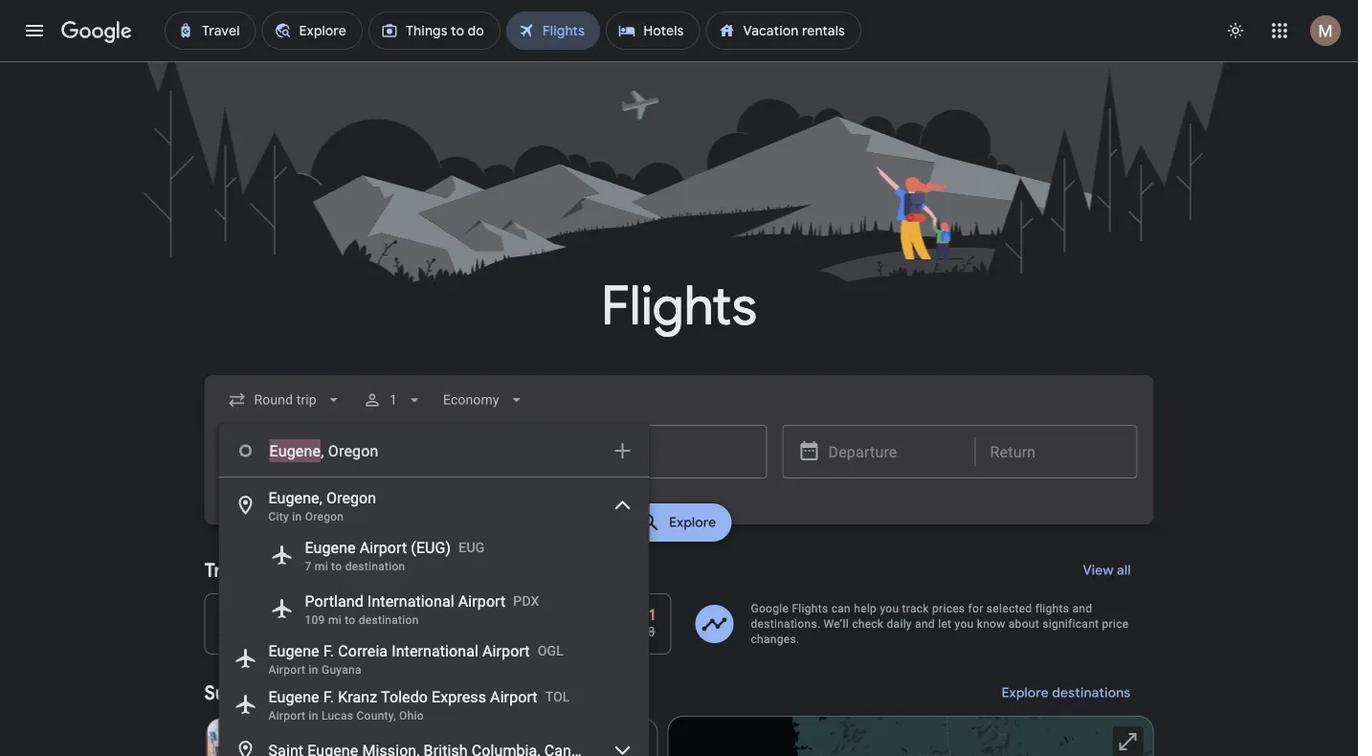 Task type: vqa. For each thing, say whether or not it's contained in the screenshot.
1206 Chestnut Ave Building
no



Task type: locate. For each thing, give the bounding box(es) containing it.
0 vertical spatial in
[[292, 510, 302, 524]]

1 vertical spatial international
[[392, 642, 479, 660]]

f. for kranz
[[323, 688, 334, 706]]

airport inside portland international airport pdx 109 mi to destination
[[458, 592, 506, 610]]

flights inside google flights can help you track prices for selected flights and destinations. we'll check daily and let you know about significant price changes.
[[792, 602, 829, 616]]

f.
[[323, 642, 334, 660], [323, 688, 334, 706]]

airport down cheapest
[[269, 663, 306, 677]]

you
[[880, 602, 899, 616], [955, 618, 974, 631]]

Where else? text field
[[269, 428, 600, 474]]

1 vertical spatial explore
[[1002, 685, 1049, 702]]

mi inside eugene airport (eug) eug 7 mi to destination
[[315, 560, 328, 573]]

and
[[1073, 602, 1093, 616], [915, 618, 935, 631]]

round trip
[[367, 626, 422, 640]]

prices up portland
[[280, 558, 335, 583]]

1 vertical spatial angeles
[[430, 734, 489, 753]]

suggested trips from eugene
[[204, 681, 463, 705]]

selected
[[987, 602, 1032, 616]]

airport
[[360, 539, 407, 557], [458, 592, 506, 610], [483, 642, 530, 660], [269, 663, 306, 677], [490, 688, 538, 706], [269, 709, 306, 723]]

oregon right the ‌,
[[328, 442, 379, 460]]

1 vertical spatial oregon
[[326, 489, 376, 507]]

0 horizontal spatial flights
[[601, 272, 757, 340]]

toggle nearby airports for saint eugene mission, british columbia, canada image
[[611, 739, 634, 756]]

explore destinations button
[[979, 670, 1154, 716]]

1 vertical spatial flights
[[792, 602, 829, 616]]

prices up let
[[933, 602, 965, 616]]

you up daily
[[880, 602, 899, 616]]

destination
[[345, 560, 405, 573], [359, 614, 419, 627]]

1 vertical spatial prices
[[933, 602, 965, 616]]

lucas
[[322, 709, 354, 723]]

you down for
[[955, 618, 974, 631]]

eugene f. correia international airport ogl airport in guyana
[[269, 642, 564, 677]]

0 vertical spatial prices
[[280, 558, 335, 583]]

f. inside eugene f. correia international airport ogl airport in guyana
[[323, 642, 334, 660]]

changes.
[[751, 633, 800, 646]]

to
[[331, 560, 342, 573], [332, 606, 347, 625], [345, 614, 356, 627]]

angeles
[[379, 606, 437, 625], [430, 734, 489, 753]]

0 vertical spatial angeles
[[379, 606, 437, 625]]

prices
[[280, 558, 335, 583], [933, 602, 965, 616]]

explore left destinations
[[1002, 685, 1049, 702]]

view all
[[1083, 562, 1131, 579]]

oregon for ‌, oregon
[[328, 442, 379, 460]]

cheapest
[[274, 626, 325, 640]]

destination inside eugene airport (eug) eug 7 mi to destination
[[345, 560, 405, 573]]

los
[[351, 606, 375, 625], [402, 734, 427, 753]]

mi down portland
[[328, 614, 342, 627]]

list box containing eugene, oregon
[[219, 478, 650, 756]]

None field
[[220, 383, 351, 417], [435, 383, 534, 417], [220, 383, 351, 417], [435, 383, 534, 417]]

eugene f. kranz toledo express airport tol airport in lucas county, ohio
[[269, 688, 570, 723]]

explore for explore destinations
[[1002, 685, 1049, 702]]

to inside eugene airport (eug) eug 7 mi to destination
[[331, 560, 342, 573]]

eugene for (eug)
[[305, 539, 356, 557]]

international down trip on the left of the page
[[392, 642, 479, 660]]

0 horizontal spatial los
[[351, 606, 375, 625]]

to up "flight" at left bottom
[[332, 606, 347, 625]]

0 horizontal spatial explore
[[669, 514, 716, 531]]

eugene inside eugene f. correia international airport ogl airport in guyana
[[269, 642, 319, 660]]

explore for explore
[[669, 514, 716, 531]]

list box
[[219, 478, 650, 756]]

0 vertical spatial mi
[[315, 560, 328, 573]]

f. inside eugene f. kranz toledo express airport tol airport in lucas county, ohio
[[323, 688, 334, 706]]

suggested
[[204, 681, 300, 705]]

angeles down eugene f. kranz toledo express airport (tol) option
[[430, 734, 489, 753]]

7
[[305, 560, 312, 573]]

0 vertical spatial international
[[368, 592, 455, 610]]

1 vertical spatial los
[[402, 734, 427, 753]]

angeles up trip on the left of the page
[[379, 606, 437, 625]]

and down the track
[[915, 618, 935, 631]]

0 horizontal spatial and
[[915, 618, 935, 631]]

f. down "flight" at left bottom
[[323, 642, 334, 660]]

international
[[368, 592, 455, 610], [392, 642, 479, 660]]

1 horizontal spatial flights
[[792, 602, 829, 616]]

0 horizontal spatial you
[[880, 602, 899, 616]]

mi for portland
[[328, 614, 342, 627]]

saint eugene mission, british columbia, canada option
[[219, 728, 650, 756]]

explore inside explore destinations button
[[1002, 685, 1049, 702]]

eugene inside tracked prices region
[[274, 606, 328, 625]]

explore
[[669, 514, 716, 531], [1002, 685, 1049, 702]]

Departure text field
[[829, 426, 961, 478]]

can
[[832, 602, 851, 616]]

1 horizontal spatial explore
[[1002, 685, 1049, 702]]

county,
[[357, 709, 396, 723]]

oregon down eugene,
[[305, 510, 344, 524]]

enter your origin dialog
[[219, 424, 650, 756]]

eugene inside eugene airport (eug) eug 7 mi to destination
[[305, 539, 356, 557]]

to down portland
[[345, 614, 356, 627]]

angeles inside tracked prices region
[[379, 606, 437, 625]]

los down ohio
[[402, 734, 427, 753]]

0 vertical spatial f.
[[323, 642, 334, 660]]

151 US dollars text field
[[625, 606, 655, 625]]

0 vertical spatial los
[[351, 606, 375, 625]]

los inside los angeles button
[[402, 734, 427, 753]]

in inside eugene f. correia international airport ogl airport in guyana
[[309, 663, 318, 677]]

2 f. from the top
[[323, 688, 334, 706]]

mi
[[315, 560, 328, 573], [328, 614, 342, 627]]

1 vertical spatial you
[[955, 618, 974, 631]]

1 button
[[355, 377, 432, 423]]

explore right toggle nearby airports for eugene, oregon 'icon'
[[669, 514, 716, 531]]

mi inside portland international airport pdx 109 mi to destination
[[328, 614, 342, 627]]

destinations
[[1053, 685, 1131, 702]]

tol
[[545, 689, 570, 705]]

mi right 7
[[315, 560, 328, 573]]

destination for international
[[359, 614, 419, 627]]

eugene, oregon city in oregon
[[269, 489, 376, 524]]

$151
[[625, 606, 655, 625]]

0 vertical spatial you
[[880, 602, 899, 616]]

1 horizontal spatial and
[[1073, 602, 1093, 616]]

kranz
[[338, 688, 377, 706]]

2 vertical spatial in
[[309, 709, 318, 723]]

oregon for eugene, oregon city in oregon
[[326, 489, 376, 507]]

daily
[[887, 618, 912, 631]]

0 vertical spatial and
[[1073, 602, 1093, 616]]

eugene for correia
[[269, 642, 319, 660]]

to for portland
[[345, 614, 356, 627]]

about
[[1009, 618, 1040, 631]]

1 horizontal spatial los
[[402, 734, 427, 753]]

eugene to los angeles
[[274, 606, 437, 625]]

eugene inside eugene f. kranz toledo express airport tol airport in lucas county, ohio
[[269, 688, 319, 706]]

we'll
[[824, 618, 849, 631]]

mi for eugene
[[315, 560, 328, 573]]

0 vertical spatial flights
[[601, 272, 757, 340]]

check
[[852, 618, 884, 631]]

destination for airport
[[345, 560, 405, 573]]

0 vertical spatial explore
[[669, 514, 716, 531]]

eugene airport (eug) (eug) option
[[219, 528, 650, 582]]

tracked
[[204, 558, 275, 583]]

los up round
[[351, 606, 375, 625]]

airport down suggested
[[269, 709, 306, 723]]

f. up the lucas
[[323, 688, 334, 706]]

angeles inside los angeles button
[[430, 734, 489, 753]]

 image
[[360, 626, 363, 640]]

round
[[367, 626, 401, 640]]

1 vertical spatial in
[[309, 663, 318, 677]]

1 vertical spatial and
[[915, 618, 935, 631]]

in up trips
[[309, 663, 318, 677]]

airport left ogl
[[483, 642, 530, 660]]

pdx
[[514, 593, 540, 609]]

0 horizontal spatial prices
[[280, 558, 335, 583]]

eugene
[[305, 539, 356, 557], [274, 606, 328, 625], [269, 642, 319, 660], [397, 681, 463, 705], [269, 688, 319, 706]]

oregon down ‌, oregon
[[326, 489, 376, 507]]

to right 7
[[331, 560, 342, 573]]

in right city
[[292, 510, 302, 524]]

ohio
[[399, 709, 424, 723]]

main menu image
[[23, 19, 46, 42]]

1 f. from the top
[[323, 642, 334, 660]]

and up the 'significant'
[[1073, 602, 1093, 616]]

1 vertical spatial mi
[[328, 614, 342, 627]]

in
[[292, 510, 302, 524], [309, 663, 318, 677], [309, 709, 318, 723]]

1 vertical spatial destination
[[359, 614, 419, 627]]

google
[[751, 602, 789, 616]]

1 horizontal spatial prices
[[933, 602, 965, 616]]

trips
[[304, 681, 345, 705]]

correia
[[338, 642, 388, 660]]

flights
[[601, 272, 757, 340], [792, 602, 829, 616]]

0 vertical spatial oregon
[[328, 442, 379, 460]]

eugene, oregon option
[[219, 483, 650, 528]]

to inside portland international airport pdx 109 mi to destination
[[345, 614, 356, 627]]

tracked prices
[[204, 558, 335, 583]]

explore inside explore button
[[669, 514, 716, 531]]

portland international airport (pdx) option
[[219, 582, 650, 636]]

in left the lucas
[[309, 709, 318, 723]]

airport left '(eug)'
[[360, 539, 407, 557]]

price
[[1103, 618, 1129, 631]]

international up trip on the left of the page
[[368, 592, 455, 610]]

trip
[[404, 626, 422, 640]]

destination inside portland international airport pdx 109 mi to destination
[[359, 614, 419, 627]]

airport left pdx
[[458, 592, 506, 610]]

0 vertical spatial destination
[[345, 560, 405, 573]]

oregon
[[328, 442, 379, 460], [326, 489, 376, 507], [305, 510, 344, 524]]

1 vertical spatial f.
[[323, 688, 334, 706]]



Task type: describe. For each thing, give the bounding box(es) containing it.
$151 $148
[[624, 606, 655, 640]]

explore destinations
[[1002, 685, 1131, 702]]

flight
[[328, 626, 356, 640]]

in inside eugene f. kranz toledo express airport tol airport in lucas county, ohio
[[309, 709, 318, 723]]

los angeles
[[402, 734, 489, 753]]

all
[[1117, 562, 1131, 579]]

$148
[[624, 624, 655, 640]]

toledo
[[381, 688, 428, 706]]

los angeles button
[[206, 718, 658, 756]]

destinations.
[[751, 618, 821, 631]]

to inside tracked prices region
[[332, 606, 347, 625]]

cheapest flight
[[274, 626, 356, 640]]

guyana
[[322, 663, 362, 677]]

eugene f. kranz toledo express airport (tol) option
[[219, 682, 650, 728]]

explore button
[[627, 504, 732, 542]]

city
[[269, 510, 289, 524]]

tracked prices region
[[204, 548, 1154, 655]]

eugene airport (eug) eug 7 mi to destination
[[305, 539, 485, 573]]

los inside tracked prices region
[[351, 606, 375, 625]]

f. for correia
[[323, 642, 334, 660]]

portland
[[305, 592, 364, 610]]

eugene inside region
[[397, 681, 463, 705]]

109
[[305, 614, 325, 627]]

toggle nearby airports for eugene, oregon image
[[611, 494, 634, 517]]

express
[[432, 688, 486, 706]]

airport inside eugene airport (eug) eug 7 mi to destination
[[360, 539, 407, 557]]

view
[[1083, 562, 1114, 579]]

help
[[854, 602, 877, 616]]

portland international airport pdx 109 mi to destination
[[305, 592, 540, 627]]

‌,
[[321, 442, 324, 460]]

prices inside google flights can help you track prices for selected flights and destinations. we'll check daily and let you know about significant price changes.
[[933, 602, 965, 616]]

‌, oregon
[[321, 442, 379, 460]]

suggested trips from eugene region
[[204, 670, 1154, 756]]

2 vertical spatial oregon
[[305, 510, 344, 524]]

 image inside tracked prices region
[[360, 626, 363, 640]]

to for eugene
[[331, 560, 342, 573]]

track
[[902, 602, 929, 616]]

eugene,
[[269, 489, 323, 507]]

Flight search field
[[189, 375, 1169, 756]]

for
[[969, 602, 984, 616]]

list box inside flight search field
[[219, 478, 650, 756]]

1
[[389, 392, 397, 408]]

origin, select multiple airports image
[[611, 439, 634, 462]]

in inside eugene, oregon city in oregon
[[292, 510, 302, 524]]

eugene for kranz
[[269, 688, 319, 706]]

148 US dollars text field
[[624, 624, 655, 640]]

from
[[349, 681, 392, 705]]

international inside portland international airport pdx 109 mi to destination
[[368, 592, 455, 610]]

eugene f. correia international airport (ogl) option
[[219, 636, 650, 682]]

ogl
[[538, 643, 564, 659]]

(eug)
[[411, 539, 451, 557]]

google flights can help you track prices for selected flights and destinations. we'll check daily and let you know about significant price changes.
[[751, 602, 1129, 646]]

flights
[[1036, 602, 1070, 616]]

let
[[938, 618, 952, 631]]

change appearance image
[[1213, 8, 1259, 54]]

know
[[977, 618, 1006, 631]]

eug
[[459, 540, 485, 555]]

international inside eugene f. correia international airport ogl airport in guyana
[[392, 642, 479, 660]]

eugene for los
[[274, 606, 328, 625]]

significant
[[1043, 618, 1099, 631]]

1 horizontal spatial you
[[955, 618, 974, 631]]

airport left tol
[[490, 688, 538, 706]]

Return text field
[[990, 426, 1123, 478]]



